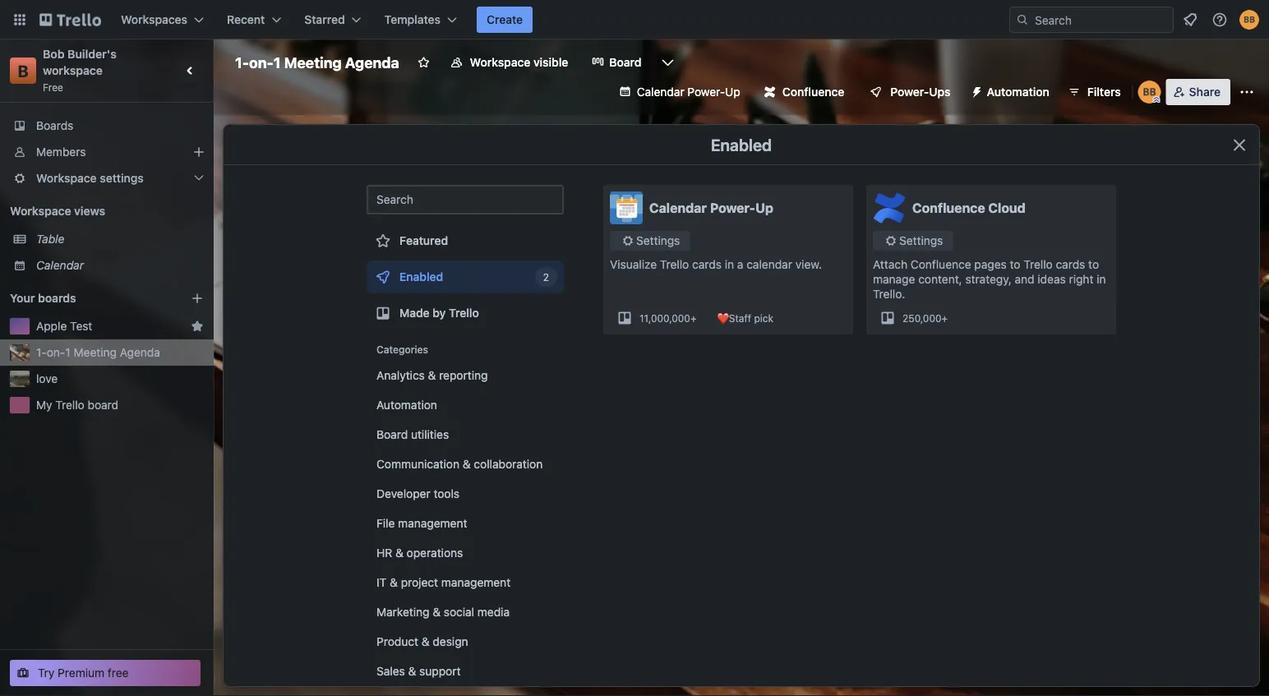Task type: vqa. For each thing, say whether or not it's contained in the screenshot.
cover
no



Task type: describe. For each thing, give the bounding box(es) containing it.
board
[[88, 398, 118, 412]]

content,
[[918, 272, 962, 286]]

members link
[[0, 139, 214, 165]]

Search text field
[[367, 185, 564, 215]]

11,000,000 +
[[640, 312, 697, 324]]

b link
[[10, 58, 36, 84]]

confluence inside attach confluence pages to trello cards to manage content, strategy, and ideas right in trello.
[[911, 258, 971, 271]]

design
[[433, 635, 468, 649]]

power-ups
[[890, 85, 951, 99]]

show menu image
[[1239, 84, 1255, 100]]

open information menu image
[[1212, 12, 1228, 28]]

manage
[[873, 272, 915, 286]]

hr
[[376, 546, 392, 560]]

file
[[376, 517, 395, 530]]

reporting
[[439, 369, 488, 382]]

11,000,000
[[640, 312, 690, 324]]

try premium free
[[38, 666, 129, 680]]

product & design
[[376, 635, 468, 649]]

calendar power-up link
[[609, 79, 750, 105]]

workspaces
[[121, 13, 187, 26]]

free
[[43, 81, 63, 93]]

product & design link
[[367, 629, 564, 655]]

boards
[[38, 291, 76, 305]]

by
[[433, 306, 446, 320]]

communication
[[376, 457, 460, 471]]

settings link for confluence
[[873, 231, 953, 251]]

b
[[18, 61, 28, 80]]

star or unstar board image
[[417, 56, 430, 69]]

back to home image
[[39, 7, 101, 33]]

utilities
[[411, 428, 449, 441]]

1 cards from the left
[[692, 258, 722, 271]]

board utilities link
[[367, 422, 564, 448]]

analytics & reporting link
[[367, 362, 564, 389]]

settings link for calendar
[[610, 231, 690, 251]]

analytics
[[376, 369, 425, 382]]

settings for calendar power-up
[[636, 234, 680, 247]]

staff
[[729, 312, 751, 324]]

1 to from the left
[[1010, 258, 1021, 271]]

templates
[[384, 13, 441, 26]]

hr & operations link
[[367, 540, 564, 566]]

1 vertical spatial meeting
[[74, 346, 117, 359]]

apple test
[[36, 319, 92, 333]]

categories
[[376, 344, 428, 355]]

❤️
[[716, 312, 726, 324]]

primary element
[[0, 0, 1269, 39]]

templates button
[[375, 7, 467, 33]]

try premium free button
[[10, 660, 201, 686]]

starred
[[304, 13, 345, 26]]

add board image
[[191, 292, 204, 305]]

communication & collaboration link
[[367, 451, 564, 478]]

& for operations
[[395, 546, 403, 560]]

board utilities
[[376, 428, 449, 441]]

calendar inside calendar 'link'
[[36, 259, 84, 272]]

calendar
[[747, 258, 792, 271]]

share
[[1189, 85, 1221, 99]]

confluence button
[[754, 79, 854, 105]]

share button
[[1166, 79, 1231, 105]]

sales
[[376, 665, 405, 678]]

250,000
[[903, 312, 942, 324]]

250,000 +
[[903, 312, 948, 324]]

trello right my at the left bottom of page
[[55, 398, 84, 412]]

operations
[[407, 546, 463, 560]]

featured
[[399, 234, 448, 247]]

+ for 250,000 +
[[942, 312, 948, 324]]

builder's
[[67, 47, 117, 61]]

workspace settings
[[36, 171, 144, 185]]

calendar inside calendar power-up link
[[637, 85, 684, 99]]

made
[[399, 306, 430, 320]]

attach
[[873, 258, 908, 271]]

sm image
[[883, 233, 899, 249]]

social
[[444, 605, 474, 619]]

made by trello
[[399, 306, 479, 320]]

developer tools
[[376, 487, 460, 501]]

2 to from the left
[[1088, 258, 1099, 271]]

1 vertical spatial up
[[755, 200, 773, 216]]

my trello board
[[36, 398, 118, 412]]

workspace
[[43, 64, 103, 77]]

it & project management
[[376, 576, 511, 589]]

1- inside 1-on-1 meeting agenda link
[[36, 346, 47, 359]]

table link
[[36, 231, 204, 247]]

made by trello link
[[367, 297, 564, 330]]

views
[[74, 204, 105, 218]]

& for support
[[408, 665, 416, 678]]

0 vertical spatial bob builder (bobbuilder40) image
[[1240, 10, 1259, 30]]

it & project management link
[[367, 570, 564, 596]]

board for board
[[609, 55, 642, 69]]

a
[[737, 258, 743, 271]]

sales & support
[[376, 665, 461, 678]]

trello.
[[873, 287, 905, 301]]

visualize trello cards in a calendar view.
[[610, 258, 822, 271]]

product
[[376, 635, 418, 649]]

sales & support link
[[367, 658, 564, 685]]

automation link
[[367, 392, 564, 418]]

& for design
[[422, 635, 430, 649]]

visible
[[533, 55, 568, 69]]

Board name text field
[[227, 49, 407, 76]]

power- inside button
[[890, 85, 929, 99]]

my
[[36, 398, 52, 412]]

ideas
[[1038, 272, 1066, 286]]

workspace for workspace settings
[[36, 171, 97, 185]]

trello right by
[[449, 306, 479, 320]]

recent button
[[217, 7, 291, 33]]

and
[[1015, 272, 1035, 286]]

& for reporting
[[428, 369, 436, 382]]

1-on-1 meeting agenda inside board name text field
[[235, 53, 399, 71]]

support
[[419, 665, 461, 678]]

this member is an admin of this board. image
[[1153, 96, 1160, 104]]

boards link
[[0, 113, 214, 139]]

free
[[108, 666, 129, 680]]

in inside attach confluence pages to trello cards to manage content, strategy, and ideas right in trello.
[[1097, 272, 1106, 286]]

agenda inside board name text field
[[345, 53, 399, 71]]

on- inside board name text field
[[249, 53, 273, 71]]

pick
[[754, 312, 774, 324]]



Task type: locate. For each thing, give the bounding box(es) containing it.
calendar
[[637, 85, 684, 99], [649, 200, 707, 216], [36, 259, 84, 272]]

recent
[[227, 13, 265, 26]]

1 vertical spatial management
[[441, 576, 511, 589]]

automation button
[[964, 79, 1059, 105]]

calendar up visualize trello cards in a calendar view.
[[649, 200, 707, 216]]

attach confluence pages to trello cards to manage content, strategy, and ideas right in trello.
[[873, 258, 1106, 301]]

on- down recent 'dropdown button'
[[249, 53, 273, 71]]

bob builder (bobbuilder40) image right "open information menu" icon
[[1240, 10, 1259, 30]]

& left "social"
[[433, 605, 441, 619]]

0 horizontal spatial agenda
[[120, 346, 160, 359]]

1-
[[235, 53, 249, 71], [36, 346, 47, 359]]

0 vertical spatial 1
[[273, 53, 281, 71]]

&
[[428, 369, 436, 382], [463, 457, 471, 471], [395, 546, 403, 560], [390, 576, 398, 589], [433, 605, 441, 619], [422, 635, 430, 649], [408, 665, 416, 678]]

1-on-1 meeting agenda down the apple test link
[[36, 346, 160, 359]]

starred button
[[295, 7, 371, 33]]

1 horizontal spatial up
[[755, 200, 773, 216]]

in right right
[[1097, 272, 1106, 286]]

0 vertical spatial workspace
[[470, 55, 530, 69]]

settings link up visualize
[[610, 231, 690, 251]]

settings for confluence cloud
[[899, 234, 943, 247]]

1 horizontal spatial 1
[[273, 53, 281, 71]]

1 vertical spatial workspace
[[36, 171, 97, 185]]

hr & operations
[[376, 546, 463, 560]]

1 horizontal spatial cards
[[1056, 258, 1085, 271]]

sm image inside automation button
[[964, 79, 987, 102]]

board left customize views image
[[609, 55, 642, 69]]

1 down apple test
[[65, 346, 70, 359]]

1 horizontal spatial board
[[609, 55, 642, 69]]

enabled
[[711, 135, 772, 154], [399, 270, 443, 284]]

1
[[273, 53, 281, 71], [65, 346, 70, 359]]

2 + from the left
[[942, 312, 948, 324]]

trello right visualize
[[660, 258, 689, 271]]

0 horizontal spatial automation
[[376, 398, 437, 412]]

meeting down starred on the left top of the page
[[284, 53, 342, 71]]

0 horizontal spatial in
[[725, 258, 734, 271]]

0 vertical spatial on-
[[249, 53, 273, 71]]

1 settings link from the left
[[610, 231, 690, 251]]

settings
[[636, 234, 680, 247], [899, 234, 943, 247]]

automation up board utilities
[[376, 398, 437, 412]]

create button
[[477, 7, 533, 33]]

it
[[376, 576, 387, 589]]

1 vertical spatial in
[[1097, 272, 1106, 286]]

confluence inside button
[[782, 85, 844, 99]]

search image
[[1016, 13, 1029, 26]]

confluence for confluence cloud
[[912, 200, 985, 216]]

meeting down "test"
[[74, 346, 117, 359]]

1 horizontal spatial sm image
[[964, 79, 987, 102]]

0 horizontal spatial 1
[[65, 346, 70, 359]]

1- down recent
[[235, 53, 249, 71]]

workspace inside button
[[470, 55, 530, 69]]

0 horizontal spatial sm image
[[620, 233, 636, 249]]

settings link up attach
[[873, 231, 953, 251]]

apple
[[36, 319, 67, 333]]

your boards with 4 items element
[[10, 289, 166, 308]]

Search field
[[1029, 7, 1173, 32]]

workspaces button
[[111, 7, 214, 33]]

& right analytics
[[428, 369, 436, 382]]

bob builder's workspace link
[[43, 47, 120, 77]]

❤️ staff pick
[[716, 312, 774, 324]]

& for collaboration
[[463, 457, 471, 471]]

cards
[[692, 258, 722, 271], [1056, 258, 1085, 271]]

workspace for workspace views
[[10, 204, 71, 218]]

workspace up table on the left top of page
[[10, 204, 71, 218]]

1 horizontal spatial bob builder (bobbuilder40) image
[[1240, 10, 1259, 30]]

& right sales
[[408, 665, 416, 678]]

enabled down featured
[[399, 270, 443, 284]]

2
[[543, 271, 549, 283]]

cards left a
[[692, 258, 722, 271]]

automation inside button
[[987, 85, 1049, 99]]

bob builder (bobbuilder40) image
[[1240, 10, 1259, 30], [1138, 81, 1161, 104]]

to up and
[[1010, 258, 1021, 271]]

0 horizontal spatial on-
[[47, 346, 65, 359]]

workspace navigation collapse icon image
[[179, 59, 202, 82]]

agenda
[[345, 53, 399, 71], [120, 346, 160, 359]]

1 vertical spatial calendar power-up
[[649, 200, 773, 216]]

settings up attach
[[899, 234, 943, 247]]

settings up visualize
[[636, 234, 680, 247]]

0 horizontal spatial bob builder (bobbuilder40) image
[[1138, 81, 1161, 104]]

starred icon image
[[191, 320, 204, 333]]

board for board utilities
[[376, 428, 408, 441]]

right
[[1069, 272, 1094, 286]]

strategy,
[[965, 272, 1012, 286]]

agenda left star or unstar board icon
[[345, 53, 399, 71]]

0 horizontal spatial up
[[725, 85, 740, 99]]

1 down recent 'dropdown button'
[[273, 53, 281, 71]]

1 vertical spatial calendar
[[649, 200, 707, 216]]

customize views image
[[660, 54, 676, 71]]

on- down apple
[[47, 346, 65, 359]]

ups
[[929, 85, 951, 99]]

board
[[609, 55, 642, 69], [376, 428, 408, 441]]

1 + from the left
[[690, 312, 697, 324]]

1 horizontal spatial in
[[1097, 272, 1106, 286]]

0 vertical spatial up
[[725, 85, 740, 99]]

management
[[398, 517, 467, 530], [441, 576, 511, 589]]

workspace inside popup button
[[36, 171, 97, 185]]

confluence right confluence icon
[[782, 85, 844, 99]]

calendar power-up up visualize trello cards in a calendar view.
[[649, 200, 773, 216]]

2 cards from the left
[[1056, 258, 1085, 271]]

0 horizontal spatial settings link
[[610, 231, 690, 251]]

your
[[10, 291, 35, 305]]

calendar down customize views image
[[637, 85, 684, 99]]

0 vertical spatial enabled
[[711, 135, 772, 154]]

0 horizontal spatial to
[[1010, 258, 1021, 271]]

confluence for confluence
[[782, 85, 844, 99]]

0 vertical spatial agenda
[[345, 53, 399, 71]]

meeting
[[284, 53, 342, 71], [74, 346, 117, 359]]

love
[[36, 372, 58, 386]]

developer
[[376, 487, 430, 501]]

1 horizontal spatial settings
[[899, 234, 943, 247]]

automation down search image
[[987, 85, 1049, 99]]

management up operations
[[398, 517, 467, 530]]

1 horizontal spatial 1-
[[235, 53, 249, 71]]

confluence icon image
[[764, 86, 776, 98]]

visualize
[[610, 258, 657, 271]]

management down hr & operations link
[[441, 576, 511, 589]]

0 vertical spatial management
[[398, 517, 467, 530]]

& right hr
[[395, 546, 403, 560]]

filters
[[1087, 85, 1121, 99]]

on-
[[249, 53, 273, 71], [47, 346, 65, 359]]

0 vertical spatial meeting
[[284, 53, 342, 71]]

0 vertical spatial confluence
[[782, 85, 844, 99]]

featured link
[[367, 224, 564, 257]]

cards inside attach confluence pages to trello cards to manage content, strategy, and ideas right in trello.
[[1056, 258, 1085, 271]]

0 horizontal spatial +
[[690, 312, 697, 324]]

calendar down table on the left top of page
[[36, 259, 84, 272]]

workspace settings button
[[0, 165, 214, 192]]

1-on-1 meeting agenda link
[[36, 344, 204, 361]]

1 vertical spatial confluence
[[912, 200, 985, 216]]

workspace views
[[10, 204, 105, 218]]

meeting inside board name text field
[[284, 53, 342, 71]]

in
[[725, 258, 734, 271], [1097, 272, 1106, 286]]

0 vertical spatial automation
[[987, 85, 1049, 99]]

media
[[477, 605, 510, 619]]

0 horizontal spatial meeting
[[74, 346, 117, 359]]

cards up right
[[1056, 258, 1085, 271]]

1 horizontal spatial on-
[[249, 53, 273, 71]]

1 horizontal spatial +
[[942, 312, 948, 324]]

1 vertical spatial automation
[[376, 398, 437, 412]]

1 vertical spatial 1-on-1 meeting agenda
[[36, 346, 160, 359]]

0 vertical spatial board
[[609, 55, 642, 69]]

bob
[[43, 47, 65, 61]]

& for project
[[390, 576, 398, 589]]

sm image right ups
[[964, 79, 987, 102]]

1 vertical spatial on-
[[47, 346, 65, 359]]

2 vertical spatial confluence
[[911, 258, 971, 271]]

1 vertical spatial 1-
[[36, 346, 47, 359]]

1 horizontal spatial enabled
[[711, 135, 772, 154]]

pages
[[974, 258, 1007, 271]]

+ left ❤️
[[690, 312, 697, 324]]

in left a
[[725, 258, 734, 271]]

confluence up "content,"
[[911, 258, 971, 271]]

marketing
[[376, 605, 429, 619]]

0 vertical spatial sm image
[[964, 79, 987, 102]]

0 horizontal spatial settings
[[636, 234, 680, 247]]

communication & collaboration
[[376, 457, 543, 471]]

workspace
[[470, 55, 530, 69], [36, 171, 97, 185], [10, 204, 71, 218]]

trello
[[660, 258, 689, 271], [1024, 258, 1053, 271], [449, 306, 479, 320], [55, 398, 84, 412]]

up left confluence icon
[[725, 85, 740, 99]]

& right it
[[390, 576, 398, 589]]

marketing & social media
[[376, 605, 510, 619]]

0 horizontal spatial enabled
[[399, 270, 443, 284]]

1 horizontal spatial settings link
[[873, 231, 953, 251]]

1 vertical spatial board
[[376, 428, 408, 441]]

up
[[725, 85, 740, 99], [755, 200, 773, 216]]

1 vertical spatial enabled
[[399, 270, 443, 284]]

enabled down confluence icon
[[711, 135, 772, 154]]

to up right
[[1088, 258, 1099, 271]]

collaboration
[[474, 457, 543, 471]]

tools
[[434, 487, 460, 501]]

0 horizontal spatial cards
[[692, 258, 722, 271]]

0 horizontal spatial 1-on-1 meeting agenda
[[36, 346, 160, 359]]

1 vertical spatial agenda
[[120, 346, 160, 359]]

create
[[487, 13, 523, 26]]

love link
[[36, 371, 204, 387]]

1 vertical spatial bob builder (bobbuilder40) image
[[1138, 81, 1161, 104]]

confluence cloud
[[912, 200, 1026, 216]]

0 horizontal spatial board
[[376, 428, 408, 441]]

trello inside attach confluence pages to trello cards to manage content, strategy, and ideas right in trello.
[[1024, 258, 1053, 271]]

0 vertical spatial 1-
[[235, 53, 249, 71]]

up up calendar
[[755, 200, 773, 216]]

bob builder (bobbuilder40) image right filters
[[1138, 81, 1161, 104]]

premium
[[58, 666, 105, 680]]

1 horizontal spatial to
[[1088, 258, 1099, 271]]

sm image up visualize
[[620, 233, 636, 249]]

1 horizontal spatial agenda
[[345, 53, 399, 71]]

settings link
[[610, 231, 690, 251], [873, 231, 953, 251]]

2 vertical spatial calendar
[[36, 259, 84, 272]]

apple test link
[[36, 318, 184, 335]]

agenda up love link
[[120, 346, 160, 359]]

1 inside board name text field
[[273, 53, 281, 71]]

workspace visible button
[[440, 49, 578, 76]]

bob builder's workspace free
[[43, 47, 120, 93]]

0 vertical spatial 1-on-1 meeting agenda
[[235, 53, 399, 71]]

0 vertical spatial in
[[725, 258, 734, 271]]

up inside calendar power-up link
[[725, 85, 740, 99]]

trello up and
[[1024, 258, 1053, 271]]

& left the design
[[422, 635, 430, 649]]

+ for 11,000,000 +
[[690, 312, 697, 324]]

0 vertical spatial calendar
[[637, 85, 684, 99]]

1 horizontal spatial meeting
[[284, 53, 342, 71]]

power-ups button
[[858, 79, 961, 105]]

1-on-1 meeting agenda down starred on the left top of the page
[[235, 53, 399, 71]]

1 settings from the left
[[636, 234, 680, 247]]

1 horizontal spatial automation
[[987, 85, 1049, 99]]

1- inside board name text field
[[235, 53, 249, 71]]

2 settings link from the left
[[873, 231, 953, 251]]

0 horizontal spatial 1-
[[36, 346, 47, 359]]

calendar power-up
[[637, 85, 740, 99], [649, 200, 773, 216]]

switch to… image
[[12, 12, 28, 28]]

0 notifications image
[[1180, 10, 1200, 30]]

1- up love
[[36, 346, 47, 359]]

2 settings from the left
[[899, 234, 943, 247]]

+ down "content,"
[[942, 312, 948, 324]]

your boards
[[10, 291, 76, 305]]

1 horizontal spatial 1-on-1 meeting agenda
[[235, 53, 399, 71]]

calendar power-up down customize views image
[[637, 85, 740, 99]]

sm image
[[964, 79, 987, 102], [620, 233, 636, 249]]

& down board utilities link
[[463, 457, 471, 471]]

board left utilities at left
[[376, 428, 408, 441]]

1 vertical spatial sm image
[[620, 233, 636, 249]]

0 vertical spatial calendar power-up
[[637, 85, 740, 99]]

workspace down create button
[[470, 55, 530, 69]]

workspace for workspace visible
[[470, 55, 530, 69]]

confluence left cloud
[[912, 200, 985, 216]]

analytics & reporting
[[376, 369, 488, 382]]

workspace down the members
[[36, 171, 97, 185]]

workspace visible
[[470, 55, 568, 69]]

1 vertical spatial 1
[[65, 346, 70, 359]]

2 vertical spatial workspace
[[10, 204, 71, 218]]

table
[[36, 232, 64, 246]]

& for social
[[433, 605, 441, 619]]



